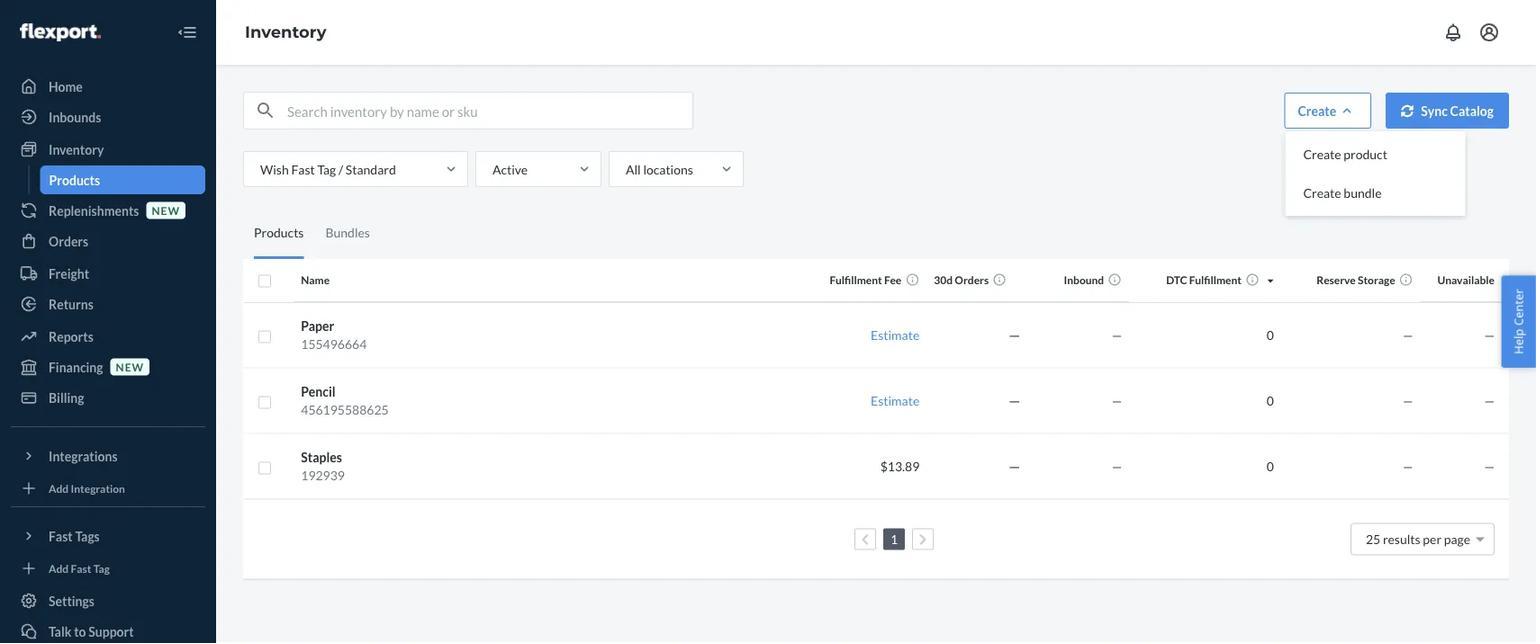 Task type: locate. For each thing, give the bounding box(es) containing it.
estimate down fee
[[871, 328, 920, 343]]

1 ― from the top
[[1008, 328, 1021, 343]]

billing
[[49, 390, 84, 406]]

create product button
[[1289, 135, 1462, 174]]

name
[[301, 274, 330, 287]]

standard
[[346, 162, 396, 177]]

1 vertical spatial inventory link
[[11, 135, 205, 164]]

products up the name
[[254, 225, 304, 240]]

square image for staples
[[258, 461, 272, 476]]

1 horizontal spatial products
[[254, 225, 304, 240]]

products
[[49, 172, 100, 188], [254, 225, 304, 240]]

fulfillment
[[830, 274, 882, 287], [1189, 274, 1242, 287]]

sync
[[1421, 103, 1448, 118]]

new
[[152, 204, 180, 217], [116, 361, 144, 374]]

fast right wish
[[291, 162, 315, 177]]

estimate link up $13.89
[[871, 394, 920, 409]]

0 vertical spatial estimate
[[871, 328, 920, 343]]

1 vertical spatial orders
[[955, 274, 989, 287]]

settings link
[[11, 587, 205, 616]]

reserve storage
[[1317, 274, 1395, 287]]

results
[[1383, 532, 1421, 547]]

fulfillment left fee
[[830, 274, 882, 287]]

reserve
[[1317, 274, 1356, 287]]

1 horizontal spatial new
[[152, 204, 180, 217]]

home link
[[11, 72, 205, 101]]

inbounds
[[49, 109, 101, 125]]

fast down tags
[[71, 562, 91, 575]]

1 0 from the top
[[1267, 328, 1274, 343]]

3 0 from the top
[[1267, 459, 1274, 475]]

fast inside add fast tag link
[[71, 562, 91, 575]]

1 fulfillment from the left
[[830, 274, 882, 287]]

0 horizontal spatial new
[[116, 361, 144, 374]]

fast for wish
[[291, 162, 315, 177]]

2 ― from the top
[[1008, 394, 1021, 409]]

create bundle button
[[1289, 174, 1462, 212]]

0 horizontal spatial products
[[49, 172, 100, 188]]

1 vertical spatial estimate
[[871, 394, 920, 409]]

create for create product
[[1303, 147, 1341, 162]]

create up create product
[[1298, 103, 1337, 118]]

0 vertical spatial tag
[[317, 162, 336, 177]]

talk to support
[[49, 624, 134, 640]]

inbound
[[1064, 274, 1104, 287]]

sync catalog
[[1421, 103, 1494, 118]]

2 vertical spatial 0
[[1267, 459, 1274, 475]]

3 square image from the top
[[258, 396, 272, 410]]

integrations
[[49, 449, 118, 464]]

2 square image from the top
[[258, 330, 272, 344]]

active
[[493, 162, 528, 177]]

0 vertical spatial products
[[49, 172, 100, 188]]

1 vertical spatial ―
[[1008, 394, 1021, 409]]

home
[[49, 79, 83, 94]]

―
[[1008, 328, 1021, 343], [1008, 394, 1021, 409], [1008, 459, 1021, 475]]

1 estimate link from the top
[[871, 328, 920, 343]]

square image for paper
[[258, 330, 272, 344]]

add fast tag link
[[11, 558, 205, 580]]

2 estimate from the top
[[871, 394, 920, 409]]

fast
[[291, 162, 315, 177], [49, 529, 73, 544], [71, 562, 91, 575]]

estimate for 456195588625
[[871, 394, 920, 409]]

square image
[[258, 274, 272, 289], [258, 330, 272, 344], [258, 396, 272, 410], [258, 461, 272, 476]]

2 vertical spatial ―
[[1008, 459, 1021, 475]]

0 vertical spatial estimate link
[[871, 328, 920, 343]]

fulfillment fee
[[830, 274, 902, 287]]

fast tags button
[[11, 522, 205, 551]]

0 horizontal spatial inventory
[[49, 142, 104, 157]]

per
[[1423, 532, 1442, 547]]

0 horizontal spatial fulfillment
[[830, 274, 882, 287]]

inventory
[[245, 22, 326, 42], [49, 142, 104, 157]]

sync alt image
[[1401, 105, 1414, 117]]

create for create
[[1298, 103, 1337, 118]]

2 0 from the top
[[1267, 394, 1274, 409]]

new for financing
[[116, 361, 144, 374]]

sync catalog button
[[1386, 93, 1509, 129]]

freight link
[[11, 259, 205, 288]]

open account menu image
[[1479, 22, 1500, 43]]

192939
[[301, 468, 345, 484]]

2 vertical spatial create
[[1303, 185, 1341, 201]]

create for create bundle
[[1303, 185, 1341, 201]]

create
[[1298, 103, 1337, 118], [1303, 147, 1341, 162], [1303, 185, 1341, 201]]

0
[[1267, 328, 1274, 343], [1267, 394, 1274, 409], [1267, 459, 1274, 475]]

square image left paper
[[258, 330, 272, 344]]

0 horizontal spatial orders
[[49, 234, 88, 249]]

orders
[[49, 234, 88, 249], [955, 274, 989, 287]]

2 estimate link from the top
[[871, 394, 920, 409]]

0 vertical spatial add
[[49, 482, 69, 495]]

30d
[[934, 274, 953, 287]]

1 square image from the top
[[258, 274, 272, 289]]

—
[[1112, 328, 1122, 343], [1403, 328, 1413, 343], [1484, 328, 1495, 343], [1112, 394, 1122, 409], [1403, 394, 1413, 409], [1484, 394, 1495, 409], [1112, 459, 1122, 475], [1403, 459, 1413, 475], [1484, 459, 1495, 475]]

1 estimate from the top
[[871, 328, 920, 343]]

2 add from the top
[[49, 562, 69, 575]]

0 horizontal spatial inventory link
[[11, 135, 205, 164]]

1 link
[[887, 532, 901, 547]]

tag down fast tags 'dropdown button'
[[93, 562, 110, 575]]

add integration
[[49, 482, 125, 495]]

fast left tags
[[49, 529, 73, 544]]

0 vertical spatial new
[[152, 204, 180, 217]]

1 vertical spatial fast
[[49, 529, 73, 544]]

1
[[891, 532, 898, 547]]

estimate
[[871, 328, 920, 343], [871, 394, 920, 409]]

reports
[[49, 329, 93, 344]]

1 horizontal spatial tag
[[317, 162, 336, 177]]

center
[[1510, 289, 1527, 326]]

orders up freight at the top of page
[[49, 234, 88, 249]]

2 vertical spatial fast
[[71, 562, 91, 575]]

1 vertical spatial inventory
[[49, 142, 104, 157]]

staples 192939
[[301, 450, 345, 484]]

1 vertical spatial new
[[116, 361, 144, 374]]

all
[[626, 162, 641, 177]]

chevron right image
[[919, 534, 927, 546]]

estimate link down fee
[[871, 328, 920, 343]]

4 square image from the top
[[258, 461, 272, 476]]

add left the "integration" at bottom left
[[49, 482, 69, 495]]

0 vertical spatial create
[[1298, 103, 1337, 118]]

reports link
[[11, 322, 205, 351]]

add
[[49, 482, 69, 495], [49, 562, 69, 575]]

wish fast tag / standard
[[260, 162, 396, 177]]

add up settings
[[49, 562, 69, 575]]

0 vertical spatial 0
[[1267, 328, 1274, 343]]

all locations
[[626, 162, 693, 177]]

create left bundle
[[1303, 185, 1341, 201]]

products link
[[40, 166, 205, 195]]

products up replenishments
[[49, 172, 100, 188]]

1 horizontal spatial inventory link
[[245, 22, 326, 42]]

30d orders
[[934, 274, 989, 287]]

0 vertical spatial inventory
[[245, 22, 326, 42]]

fulfillment right dtc
[[1189, 274, 1242, 287]]

add for add integration
[[49, 482, 69, 495]]

inventory link
[[245, 22, 326, 42], [11, 135, 205, 164]]

1 horizontal spatial fulfillment
[[1189, 274, 1242, 287]]

page
[[1444, 532, 1471, 547]]

0 horizontal spatial tag
[[93, 562, 110, 575]]

tag
[[317, 162, 336, 177], [93, 562, 110, 575]]

support
[[88, 624, 134, 640]]

1 vertical spatial products
[[254, 225, 304, 240]]

chevron left image
[[861, 534, 869, 546]]

estimate link
[[871, 328, 920, 343], [871, 394, 920, 409]]

1 add from the top
[[49, 482, 69, 495]]

wish
[[260, 162, 289, 177]]

estimate up $13.89
[[871, 394, 920, 409]]

square image left the name
[[258, 274, 272, 289]]

1 vertical spatial add
[[49, 562, 69, 575]]

new for replenishments
[[152, 204, 180, 217]]

0 vertical spatial fast
[[291, 162, 315, 177]]

0 vertical spatial ―
[[1008, 328, 1021, 343]]

2 fulfillment from the left
[[1189, 274, 1242, 287]]

square image left staples
[[258, 461, 272, 476]]

tag for wish
[[317, 162, 336, 177]]

tag left /
[[317, 162, 336, 177]]

orders right 30d
[[955, 274, 989, 287]]

open notifications image
[[1443, 22, 1464, 43]]

create left product
[[1303, 147, 1341, 162]]

1 horizontal spatial orders
[[955, 274, 989, 287]]

1 vertical spatial estimate link
[[871, 394, 920, 409]]

3 ― from the top
[[1008, 459, 1021, 475]]

1 vertical spatial 0
[[1267, 394, 1274, 409]]

square image left pencil
[[258, 396, 272, 410]]

0 vertical spatial inventory link
[[245, 22, 326, 42]]

new down "reports" link at the bottom left
[[116, 361, 144, 374]]

close navigation image
[[176, 22, 198, 43]]

1 vertical spatial create
[[1303, 147, 1341, 162]]

1 vertical spatial tag
[[93, 562, 110, 575]]

― for 155496664
[[1008, 328, 1021, 343]]

new down products link
[[152, 204, 180, 217]]



Task type: describe. For each thing, give the bounding box(es) containing it.
add for add fast tag
[[49, 562, 69, 575]]

― for 456195588625
[[1008, 394, 1021, 409]]

staples
[[301, 450, 342, 466]]

0 for 192939
[[1267, 459, 1274, 475]]

paper
[[301, 319, 334, 334]]

unavailable
[[1438, 274, 1495, 287]]

Search inventory by name or sku text field
[[287, 93, 692, 129]]

square image for pencil
[[258, 396, 272, 410]]

155496664
[[301, 337, 367, 352]]

25 results per page
[[1366, 532, 1471, 547]]

tags
[[75, 529, 100, 544]]

returns link
[[11, 290, 205, 319]]

estimate link for 456195588625
[[871, 394, 920, 409]]

25 results per page option
[[1366, 532, 1471, 547]]

product
[[1344, 147, 1388, 162]]

fast inside fast tags 'dropdown button'
[[49, 529, 73, 544]]

integration
[[71, 482, 125, 495]]

add fast tag
[[49, 562, 110, 575]]

dtc fulfillment
[[1166, 274, 1242, 287]]

estimate link for 155496664
[[871, 328, 920, 343]]

0 for 155496664
[[1267, 328, 1274, 343]]

talk
[[49, 624, 72, 640]]

pencil 456195588625
[[301, 385, 389, 418]]

bundle
[[1344, 185, 1382, 201]]

talk to support button
[[11, 618, 205, 644]]

financing
[[49, 360, 103, 375]]

1 horizontal spatial inventory
[[245, 22, 326, 42]]

dtc
[[1166, 274, 1187, 287]]

create bundle
[[1303, 185, 1382, 201]]

fee
[[884, 274, 902, 287]]

fast for add
[[71, 562, 91, 575]]

25
[[1366, 532, 1381, 547]]

456195588625
[[301, 403, 389, 418]]

to
[[74, 624, 86, 640]]

pencil
[[301, 385, 335, 400]]

help center
[[1510, 289, 1527, 355]]

fast tags
[[49, 529, 100, 544]]

billing link
[[11, 384, 205, 412]]

storage
[[1358, 274, 1395, 287]]

catalog
[[1450, 103, 1494, 118]]

0 for 456195588625
[[1267, 394, 1274, 409]]

/
[[338, 162, 343, 177]]

paper 155496664
[[301, 319, 367, 352]]

tag for add
[[93, 562, 110, 575]]

0 vertical spatial orders
[[49, 234, 88, 249]]

― for 192939
[[1008, 459, 1021, 475]]

inbounds link
[[11, 103, 205, 131]]

orders link
[[11, 227, 205, 256]]

help center button
[[1501, 276, 1536, 368]]

freight
[[49, 266, 89, 281]]

create product
[[1303, 147, 1388, 162]]

returns
[[49, 297, 93, 312]]

integrations button
[[11, 442, 205, 471]]

locations
[[643, 162, 693, 177]]

flexport logo image
[[20, 23, 101, 41]]

add integration link
[[11, 478, 205, 500]]

replenishments
[[49, 203, 139, 218]]

settings
[[49, 594, 95, 609]]

$13.89
[[880, 459, 920, 475]]

help
[[1510, 329, 1527, 355]]

products inside products link
[[49, 172, 100, 188]]

bundles
[[325, 225, 370, 240]]

estimate for 155496664
[[871, 328, 920, 343]]



Task type: vqa. For each thing, say whether or not it's contained in the screenshot.
Level
no



